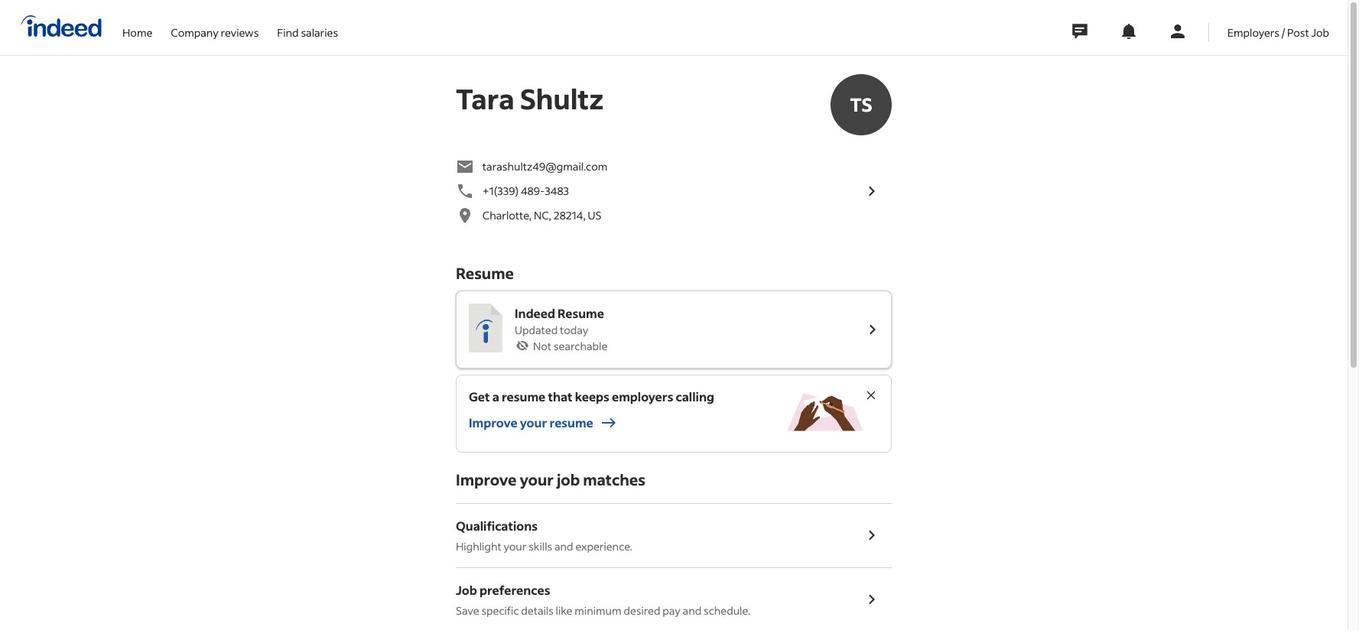 Task type: locate. For each thing, give the bounding box(es) containing it.
resume
[[456, 263, 514, 283], [558, 305, 604, 321]]

3483
[[545, 184, 569, 198]]

that
[[548, 388, 573, 405]]

0 vertical spatial resume
[[456, 263, 514, 283]]

employers
[[612, 388, 674, 405]]

+1(339) 489-3483
[[483, 184, 569, 198]]

charlotte,
[[483, 208, 532, 223]]

1 horizontal spatial resume
[[558, 305, 604, 321]]

and
[[555, 539, 573, 554], [683, 603, 702, 618]]

tara
[[456, 81, 515, 116]]

1 vertical spatial your
[[504, 539, 527, 554]]

your
[[520, 470, 554, 489], [504, 539, 527, 554]]

reviews
[[221, 25, 259, 39]]

shultz
[[520, 81, 604, 116]]

your left job
[[520, 470, 554, 489]]

and inside 'job preferences save specific details like minimum desired pay and schedule.'
[[683, 603, 702, 618]]

0 vertical spatial job
[[1312, 25, 1330, 39]]

0 horizontal spatial and
[[555, 539, 573, 554]]

0 vertical spatial and
[[555, 539, 573, 554]]

improve
[[456, 470, 517, 489]]

49@gmail.com
[[533, 159, 608, 174]]

your inside qualifications highlight your skills and experience.
[[504, 539, 527, 554]]

job up save
[[456, 582, 477, 598]]

updated
[[515, 323, 558, 337]]

and right skills
[[555, 539, 573, 554]]

find salaries link
[[277, 0, 338, 52]]

desired
[[624, 603, 661, 618]]

your left skills
[[504, 539, 527, 554]]

0 vertical spatial your
[[520, 470, 554, 489]]

specific
[[481, 603, 519, 618]]

get a resume that keeps employers calling
[[469, 388, 715, 405]]

0 horizontal spatial job
[[456, 582, 477, 598]]

1 vertical spatial and
[[683, 603, 702, 618]]

keeps
[[575, 388, 610, 405]]

a
[[492, 388, 499, 405]]

i
[[515, 305, 518, 321]]

minimum
[[575, 603, 622, 618]]

today
[[560, 323, 588, 337]]

1 horizontal spatial job
[[1312, 25, 1330, 39]]

company reviews
[[171, 25, 259, 39]]

qualifications
[[456, 518, 538, 534]]

1 horizontal spatial and
[[683, 603, 702, 618]]

and right pay
[[683, 603, 702, 618]]

us
[[588, 208, 602, 223]]

find salaries
[[277, 25, 338, 39]]

company reviews link
[[171, 0, 259, 52]]

job
[[1312, 25, 1330, 39], [456, 582, 477, 598]]

1 vertical spatial resume
[[558, 305, 604, 321]]

/
[[1282, 25, 1285, 39]]

resume up the today
[[558, 305, 604, 321]]

preferences
[[480, 582, 550, 598]]

resume down charlotte, on the left top of page
[[456, 263, 514, 283]]

i ndeed resume updated today
[[515, 305, 604, 337]]

job right post
[[1312, 25, 1330, 39]]

not
[[533, 339, 552, 353]]

+1(339)
[[483, 184, 519, 198]]

save
[[456, 603, 479, 618]]

ndeed
[[518, 305, 555, 321]]

1 vertical spatial job
[[456, 582, 477, 598]]



Task type: describe. For each thing, give the bounding box(es) containing it.
skills
[[529, 539, 552, 554]]

like
[[556, 603, 573, 618]]

find
[[277, 25, 299, 39]]

job inside 'job preferences save specific details like minimum desired pay and schedule.'
[[456, 582, 477, 598]]

tara shultz
[[456, 81, 604, 116]]

28214,
[[554, 208, 586, 223]]

489-
[[521, 184, 545, 198]]

searchable
[[554, 339, 608, 353]]

salaries
[[301, 25, 338, 39]]

0 horizontal spatial resume
[[456, 263, 514, 283]]

not searchable
[[533, 339, 608, 353]]

nc,
[[534, 208, 552, 223]]

matches
[[583, 470, 646, 489]]

employers / post job link
[[1228, 0, 1330, 52]]

calling
[[676, 388, 715, 405]]

experience.
[[576, 539, 633, 554]]

home link
[[122, 0, 152, 52]]

job preferences save specific details like minimum desired pay and schedule.
[[456, 582, 751, 618]]

post
[[1288, 25, 1309, 39]]

ts
[[850, 93, 873, 116]]

highlight
[[456, 539, 502, 554]]

job
[[557, 470, 580, 489]]

and inside qualifications highlight your skills and experience.
[[555, 539, 573, 554]]

pay
[[663, 603, 681, 618]]

get
[[469, 388, 490, 405]]

employers / post job
[[1228, 25, 1330, 39]]

tarashultz
[[483, 159, 533, 174]]

resume inside i ndeed resume updated today
[[558, 305, 604, 321]]

employers
[[1228, 25, 1280, 39]]

details
[[521, 603, 554, 618]]

resume
[[502, 388, 546, 405]]

company
[[171, 25, 219, 39]]

qualifications highlight your skills and experience.
[[456, 518, 633, 554]]

tarashultz 49@gmail.com
[[483, 159, 608, 174]]

improve your job matches
[[456, 470, 646, 489]]

schedule.
[[704, 603, 751, 618]]

charlotte, nc, 28214, us
[[483, 208, 602, 223]]

home
[[122, 25, 152, 39]]



Task type: vqa. For each thing, say whether or not it's contained in the screenshot.
Home
yes



